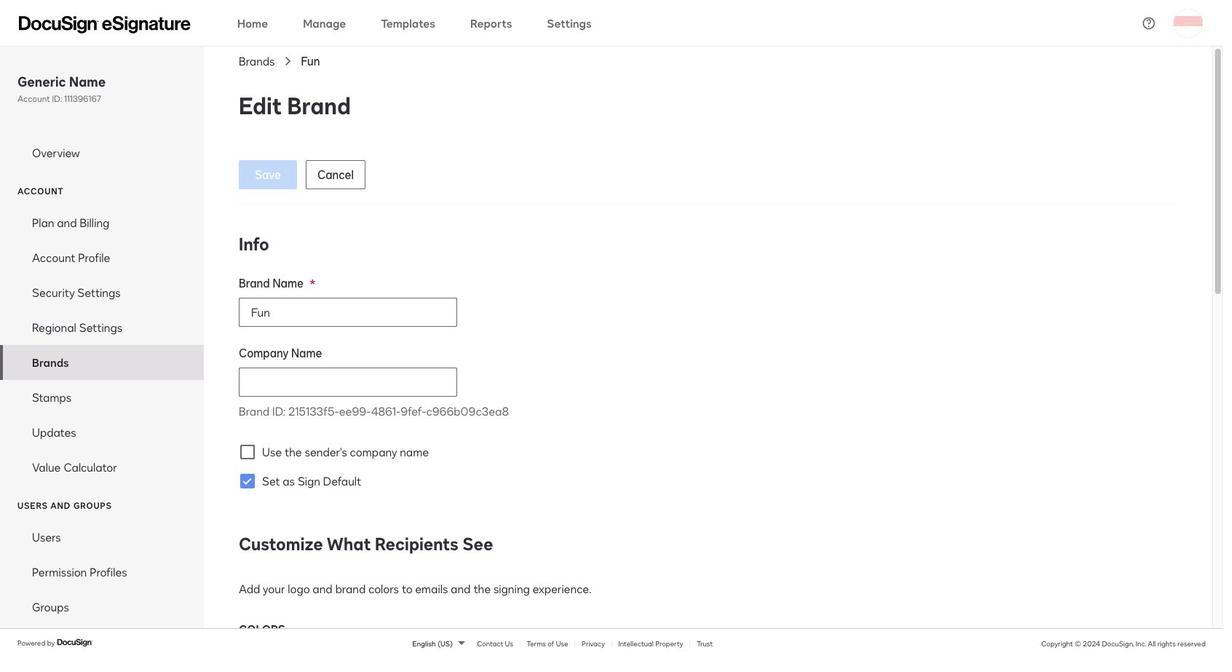 Task type: vqa. For each thing, say whether or not it's contained in the screenshot.
Sending Logo
no



Task type: locate. For each thing, give the bounding box(es) containing it.
None text field
[[240, 299, 457, 326], [240, 368, 457, 396], [240, 299, 457, 326], [240, 368, 457, 396]]

users and groups element
[[0, 520, 204, 625]]



Task type: describe. For each thing, give the bounding box(es) containing it.
account element
[[0, 205, 204, 485]]

docusign admin image
[[19, 16, 191, 33]]

your uploaded profile image image
[[1174, 8, 1203, 37]]

docusign image
[[57, 637, 93, 649]]



